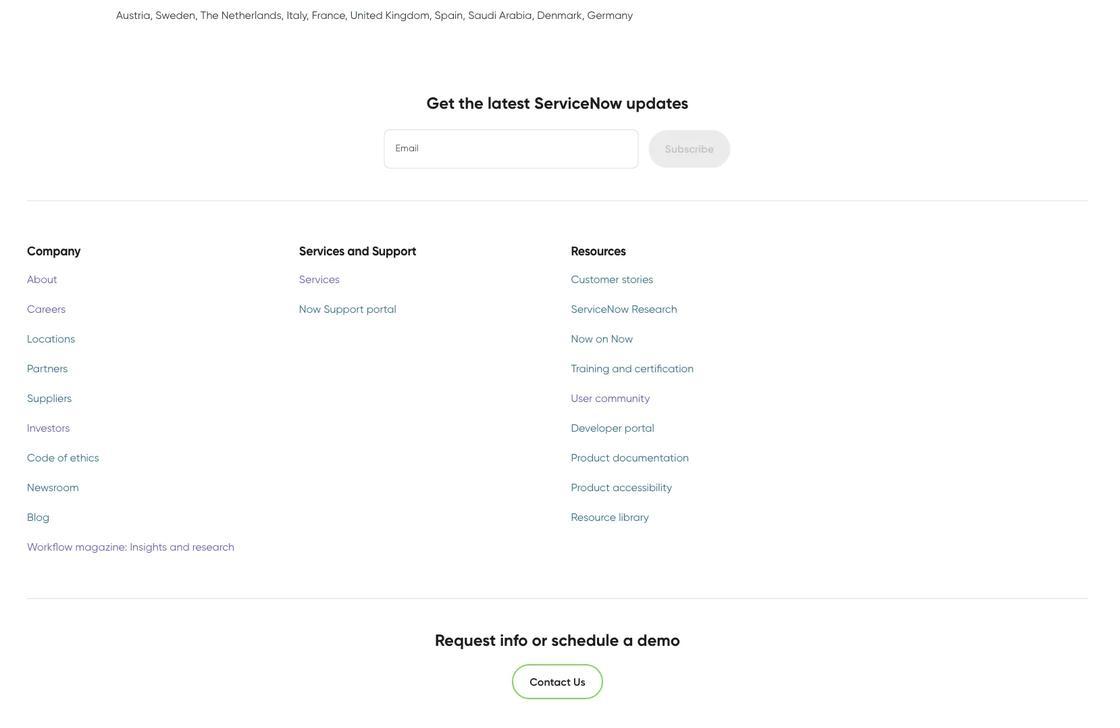 Task type: describe. For each thing, give the bounding box(es) containing it.
portal inside "link"
[[367, 302, 397, 316]]

servicenow inside 'servicenow research' link
[[571, 302, 629, 316]]

company
[[27, 243, 81, 259]]

austria, sweden, the netherlands, italy, france, united kingdom, spain, saudi arabia, denmark, germany
[[116, 8, 633, 22]]

now support portal
[[299, 302, 397, 316]]

2 horizontal spatial now
[[611, 332, 633, 345]]

partners
[[27, 362, 68, 375]]

austria,
[[116, 8, 153, 22]]

resource
[[571, 511, 616, 524]]

code
[[27, 451, 55, 464]]

suppliers link
[[27, 390, 272, 406]]

the
[[201, 8, 219, 22]]

workflow magazine: insights and research link
[[27, 539, 272, 555]]

careers
[[27, 302, 66, 316]]

contact us link
[[514, 666, 602, 698]]

research
[[192, 540, 235, 553]]

now for now on now
[[571, 332, 593, 345]]

arabia,
[[499, 8, 535, 22]]

workflow magazine: insights and research
[[27, 540, 235, 553]]

developer portal
[[571, 421, 655, 435]]

magazine:
[[75, 540, 127, 553]]

services for services
[[299, 273, 340, 286]]

developer
[[571, 421, 622, 435]]

servicenow research link
[[571, 301, 817, 317]]

italy,
[[287, 8, 309, 22]]

a
[[623, 630, 634, 650]]

now on now
[[571, 332, 633, 345]]

product documentation
[[571, 451, 689, 464]]

0 vertical spatial servicenow
[[535, 93, 623, 114]]

product for product accessibility
[[571, 481, 610, 494]]

contact
[[530, 675, 571, 689]]

investors
[[27, 421, 70, 435]]

1 vertical spatial portal
[[625, 421, 655, 435]]

request
[[435, 630, 496, 650]]

product accessibility
[[571, 481, 673, 494]]

training and certification link
[[571, 361, 817, 377]]

get the latest servicenow updates
[[427, 93, 689, 114]]

now support portal link
[[299, 301, 544, 317]]

denmark,
[[537, 8, 585, 22]]

info
[[500, 630, 528, 650]]

saudi
[[468, 8, 497, 22]]

library
[[619, 511, 649, 524]]

support inside "link"
[[324, 302, 364, 316]]

demo
[[638, 630, 681, 650]]

training
[[571, 362, 610, 375]]

france,
[[312, 8, 348, 22]]

and for training
[[613, 362, 632, 375]]

updates
[[627, 93, 689, 114]]

netherlands,
[[221, 8, 284, 22]]

services and support
[[299, 243, 417, 259]]



Task type: locate. For each thing, give the bounding box(es) containing it.
about
[[27, 273, 57, 286]]

0 vertical spatial portal
[[367, 302, 397, 316]]

customer
[[571, 273, 619, 286]]

now
[[299, 302, 321, 316], [571, 332, 593, 345], [611, 332, 633, 345]]

newsroom
[[27, 481, 79, 494]]

on
[[596, 332, 609, 345]]

insights
[[130, 540, 167, 553]]

2 services from the top
[[299, 273, 340, 286]]

portal down services link
[[367, 302, 397, 316]]

servicenow
[[535, 93, 623, 114], [571, 302, 629, 316]]

servicenow research
[[571, 302, 678, 316]]

training and certification
[[571, 362, 694, 375]]

0 vertical spatial services
[[299, 243, 345, 259]]

portal up product documentation
[[625, 421, 655, 435]]

product accessibility link
[[571, 479, 817, 496]]

1 vertical spatial product
[[571, 481, 610, 494]]

accessibility
[[613, 481, 673, 494]]

workflow
[[27, 540, 73, 553]]

0 horizontal spatial portal
[[367, 302, 397, 316]]

product documentation link
[[571, 450, 817, 466]]

1 vertical spatial servicenow
[[571, 302, 629, 316]]

blog link
[[27, 509, 272, 525]]

services for services and support
[[299, 243, 345, 259]]

subscribe button
[[649, 130, 731, 168]]

united
[[351, 8, 383, 22]]

request info or schedule a demo
[[435, 630, 681, 650]]

now on now link
[[571, 331, 817, 347]]

1 horizontal spatial portal
[[625, 421, 655, 435]]

resource library
[[571, 511, 649, 524]]

suppliers
[[27, 392, 72, 405]]

us
[[574, 675, 586, 689]]

0 vertical spatial support
[[372, 243, 417, 259]]

0 horizontal spatial and
[[170, 540, 190, 553]]

locations
[[27, 332, 75, 345]]

investors link
[[27, 420, 272, 436]]

ethics
[[70, 451, 99, 464]]

the
[[459, 93, 484, 114]]

portal
[[367, 302, 397, 316], [625, 421, 655, 435]]

now for now support portal
[[299, 302, 321, 316]]

and up now support portal
[[348, 243, 369, 259]]

contact us
[[530, 675, 586, 689]]

2 product from the top
[[571, 481, 610, 494]]

product for product documentation
[[571, 451, 610, 464]]

careers link
[[27, 301, 272, 317]]

research
[[632, 302, 678, 316]]

latest
[[488, 93, 530, 114]]

stories
[[622, 273, 654, 286]]

and
[[348, 243, 369, 259], [613, 362, 632, 375], [170, 540, 190, 553]]

1 services from the top
[[299, 243, 345, 259]]

get
[[427, 93, 455, 114]]

resource library link
[[571, 509, 817, 525]]

support up services link
[[372, 243, 417, 259]]

1 horizontal spatial support
[[372, 243, 417, 259]]

and up community
[[613, 362, 632, 375]]

community
[[596, 392, 650, 405]]

1 horizontal spatial now
[[571, 332, 593, 345]]

user community
[[571, 392, 650, 405]]

product
[[571, 451, 610, 464], [571, 481, 610, 494]]

schedule
[[552, 630, 619, 650]]

product down "developer"
[[571, 451, 610, 464]]

2 horizontal spatial and
[[613, 362, 632, 375]]

support down services and support
[[324, 302, 364, 316]]

0 horizontal spatial support
[[324, 302, 364, 316]]

Email text field
[[385, 130, 638, 168]]

1 vertical spatial support
[[324, 302, 364, 316]]

product up resource
[[571, 481, 610, 494]]

spain,
[[435, 8, 466, 22]]

blog
[[27, 511, 49, 524]]

kingdom,
[[386, 8, 432, 22]]

services link
[[299, 271, 544, 288]]

0 horizontal spatial now
[[299, 302, 321, 316]]

sweden,
[[156, 8, 198, 22]]

developer portal link
[[571, 420, 817, 436]]

and for services
[[348, 243, 369, 259]]

services
[[299, 243, 345, 259], [299, 273, 340, 286]]

0 vertical spatial and
[[348, 243, 369, 259]]

of
[[57, 451, 67, 464]]

code of ethics link
[[27, 450, 272, 466]]

customer stories
[[571, 273, 654, 286]]

documentation
[[613, 451, 689, 464]]

partners link
[[27, 361, 272, 377]]

newsroom link
[[27, 479, 272, 496]]

customer stories link
[[571, 271, 817, 288]]

2 vertical spatial and
[[170, 540, 190, 553]]

resources
[[571, 243, 626, 259]]

now inside "link"
[[299, 302, 321, 316]]

1 vertical spatial services
[[299, 273, 340, 286]]

locations link
[[27, 331, 272, 347]]

1 product from the top
[[571, 451, 610, 464]]

code of ethics
[[27, 451, 99, 464]]

support
[[372, 243, 417, 259], [324, 302, 364, 316]]

about link
[[27, 271, 272, 288]]

subscribe
[[665, 142, 715, 156]]

user community link
[[571, 390, 817, 406]]

or
[[532, 630, 548, 650]]

0 vertical spatial product
[[571, 451, 610, 464]]

user
[[571, 392, 593, 405]]

1 vertical spatial and
[[613, 362, 632, 375]]

1 horizontal spatial and
[[348, 243, 369, 259]]

and right insights
[[170, 540, 190, 553]]

certification
[[635, 362, 694, 375]]

germany
[[588, 8, 633, 22]]



Task type: vqa. For each thing, say whether or not it's contained in the screenshot.
word
no



